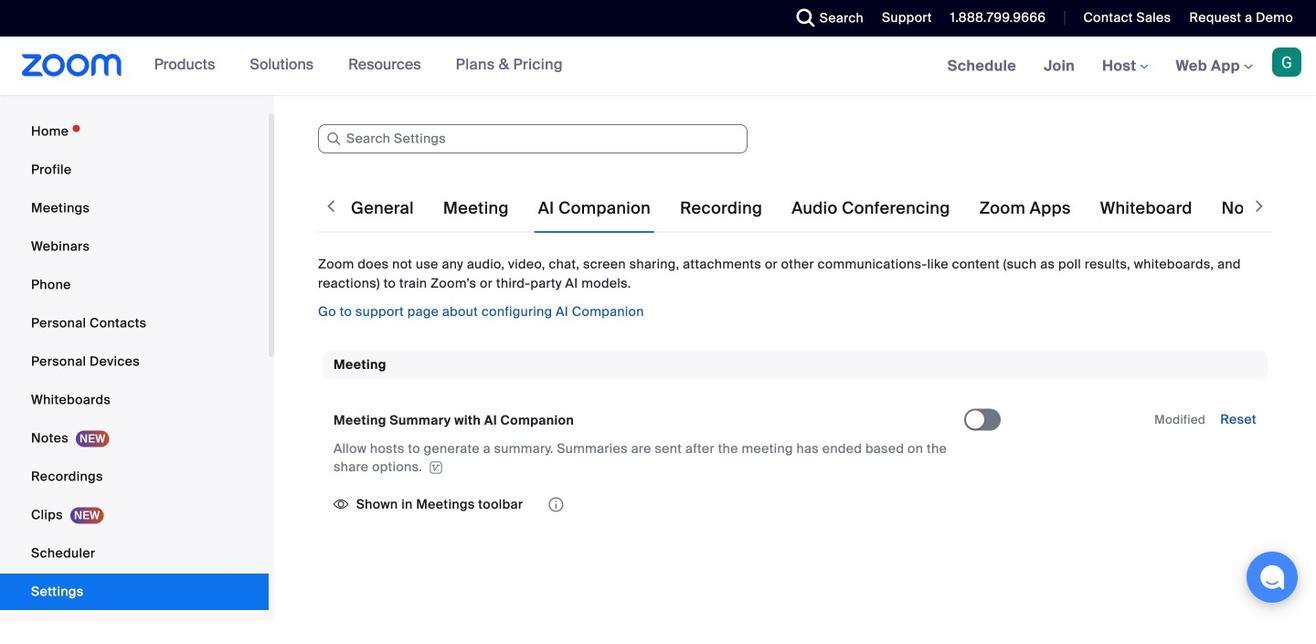 Task type: vqa. For each thing, say whether or not it's contained in the screenshot.
Digital Marketing Canvas element
no



Task type: locate. For each thing, give the bounding box(es) containing it.
application
[[334, 440, 948, 477], [334, 491, 965, 519]]

scroll right image
[[1251, 197, 1269, 216]]

tabs of my account settings page tab list
[[347, 183, 1317, 234]]

1 vertical spatial application
[[334, 491, 965, 519]]

open chat image
[[1260, 565, 1286, 591]]

1 application from the top
[[334, 440, 948, 477]]

meetings navigation
[[934, 37, 1317, 96]]

profile picture image
[[1273, 48, 1302, 77]]

0 vertical spatial application
[[334, 440, 948, 477]]

meeting element
[[323, 351, 1268, 541]]

learn more about shown in meetings toolbar image
[[547, 499, 565, 511]]

2 application from the top
[[334, 491, 965, 519]]

Search Settings text field
[[318, 124, 748, 154]]

banner
[[0, 37, 1317, 96]]



Task type: describe. For each thing, give the bounding box(es) containing it.
scroll left image
[[322, 197, 340, 216]]

product information navigation
[[140, 37, 577, 95]]

support version for meeting summary with ai companion image
[[427, 462, 445, 475]]

personal menu menu
[[0, 113, 269, 622]]

zoom logo image
[[22, 54, 122, 77]]



